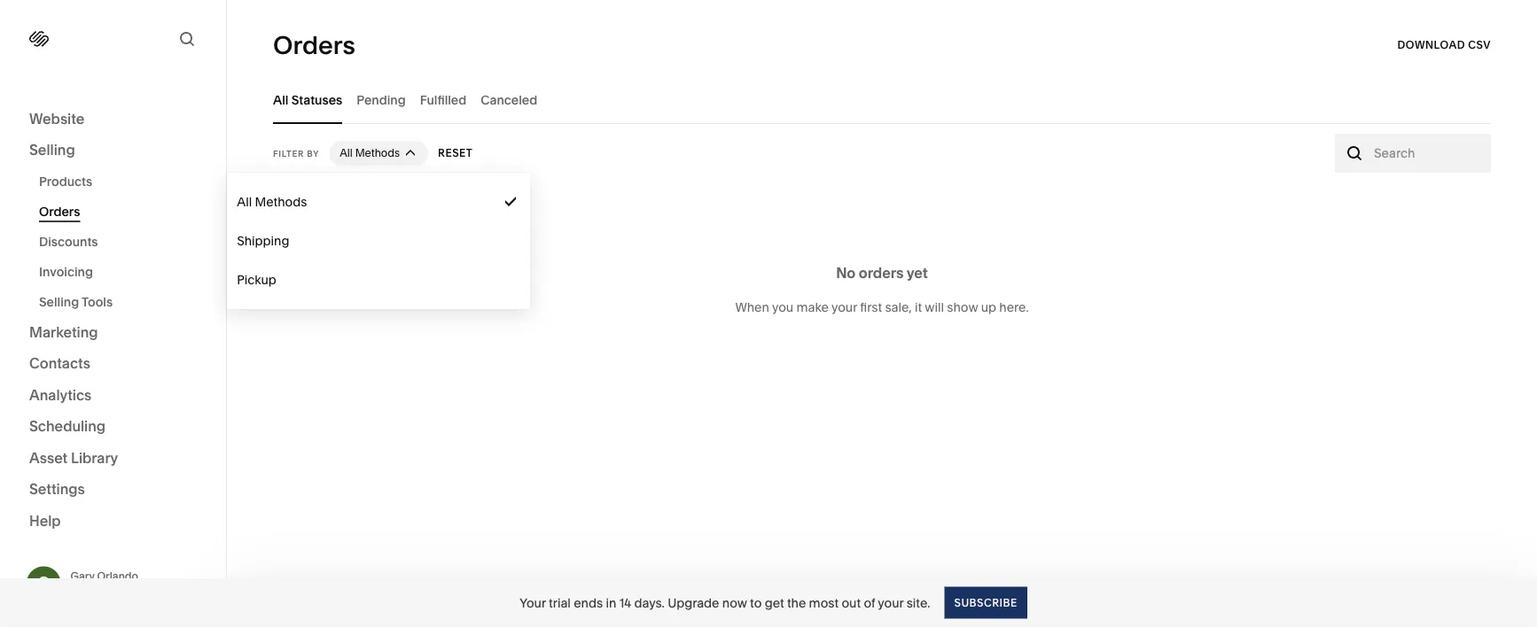 Task type: describe. For each thing, give the bounding box(es) containing it.
scheduling link
[[29, 417, 197, 438]]

when you make your first sale, it will show up here.
[[735, 300, 1029, 315]]

discounts link
[[39, 227, 207, 257]]

pickup
[[237, 273, 276, 288]]

1 horizontal spatial orders
[[273, 30, 355, 60]]

trial
[[549, 596, 571, 611]]

gary
[[70, 570, 95, 583]]

subscribe button
[[944, 587, 1027, 619]]

pending button
[[357, 75, 406, 124]]

here.
[[999, 300, 1029, 315]]

gary orlando
[[70, 570, 138, 583]]

canceled
[[481, 92, 537, 107]]

first
[[860, 300, 882, 315]]

days.
[[634, 596, 665, 611]]

by
[[307, 148, 319, 159]]

upgrade
[[668, 596, 719, 611]]

settings link
[[29, 480, 197, 501]]

contacts
[[29, 355, 90, 372]]

analytics
[[29, 386, 92, 404]]

help link
[[29, 511, 61, 531]]

products link
[[39, 167, 207, 197]]

download
[[1397, 39, 1465, 51]]

of
[[864, 596, 875, 611]]

pending
[[357, 92, 406, 107]]

tab list containing all statuses
[[273, 75, 1491, 124]]

scheduling
[[29, 418, 106, 435]]

1 vertical spatial orders
[[39, 204, 80, 219]]

out
[[842, 596, 861, 611]]

the
[[787, 596, 806, 611]]

fulfilled
[[420, 92, 466, 107]]

asset library link
[[29, 449, 197, 469]]

all inside button
[[273, 92, 288, 107]]

csv
[[1468, 39, 1491, 51]]

most
[[809, 596, 839, 611]]

no orders yet
[[836, 265, 928, 282]]

ends
[[574, 596, 603, 611]]

website
[[29, 110, 85, 127]]

now
[[722, 596, 747, 611]]

help
[[29, 512, 61, 530]]

all statuses button
[[273, 75, 342, 124]]

products
[[39, 174, 92, 189]]

site.
[[907, 596, 930, 611]]

marketing
[[29, 324, 98, 341]]

shipping
[[237, 234, 289, 249]]

settings
[[29, 481, 85, 498]]

download csv button
[[1397, 29, 1491, 61]]

all statuses
[[273, 92, 342, 107]]

in
[[606, 596, 616, 611]]

gary orlando button
[[27, 567, 197, 601]]

library
[[71, 449, 118, 467]]

when
[[735, 300, 769, 315]]

orlando
[[97, 570, 138, 583]]

it
[[915, 300, 922, 315]]

filter
[[273, 148, 304, 159]]

orders
[[859, 265, 904, 282]]

make
[[796, 300, 829, 315]]

tools
[[82, 295, 113, 310]]

yet
[[907, 265, 928, 282]]

statuses
[[291, 92, 342, 107]]

discounts
[[39, 234, 98, 250]]

sale,
[[885, 300, 912, 315]]

up
[[981, 300, 996, 315]]

canceled button
[[481, 75, 537, 124]]

your
[[520, 596, 546, 611]]



Task type: locate. For each thing, give the bounding box(es) containing it.
methods
[[355, 147, 400, 160], [255, 195, 307, 210]]

contacts link
[[29, 354, 197, 375]]

selling tools
[[39, 295, 113, 310]]

orders link
[[39, 197, 207, 227]]

asset library
[[29, 449, 118, 467]]

1 horizontal spatial your
[[878, 596, 904, 611]]

tab list
[[273, 75, 1491, 124]]

fulfilled button
[[420, 75, 466, 124]]

invoicing link
[[39, 257, 207, 287]]

orders
[[273, 30, 355, 60], [39, 204, 80, 219]]

selling for selling tools
[[39, 295, 79, 310]]

14
[[619, 596, 631, 611]]

all
[[273, 92, 288, 107], [340, 147, 353, 160], [237, 195, 252, 210]]

download csv
[[1397, 39, 1491, 51]]

1 vertical spatial methods
[[255, 195, 307, 210]]

1 vertical spatial selling
[[39, 295, 79, 310]]

selling
[[29, 141, 75, 159], [39, 295, 79, 310]]

1 vertical spatial all methods
[[237, 195, 307, 210]]

no
[[836, 265, 856, 282]]

selling for selling
[[29, 141, 75, 159]]

0 vertical spatial all methods
[[340, 147, 400, 160]]

0 vertical spatial selling
[[29, 141, 75, 159]]

0 vertical spatial all
[[273, 92, 288, 107]]

methods down pending button
[[355, 147, 400, 160]]

selling link
[[29, 140, 197, 161]]

to
[[750, 596, 762, 611]]

get
[[765, 596, 784, 611]]

1 horizontal spatial all methods
[[340, 147, 400, 160]]

0 horizontal spatial all
[[237, 195, 252, 210]]

0 horizontal spatial your
[[831, 300, 857, 315]]

will
[[925, 300, 944, 315]]

selling up marketing
[[39, 295, 79, 310]]

asset
[[29, 449, 68, 467]]

0 horizontal spatial methods
[[255, 195, 307, 210]]

all methods up shipping
[[237, 195, 307, 210]]

subscribe
[[954, 597, 1017, 609]]

1 vertical spatial all
[[340, 147, 353, 160]]

0 horizontal spatial orders
[[39, 204, 80, 219]]

all right by
[[340, 147, 353, 160]]

0 vertical spatial your
[[831, 300, 857, 315]]

2 vertical spatial all
[[237, 195, 252, 210]]

all up shipping
[[237, 195, 252, 210]]

methods up shipping
[[255, 195, 307, 210]]

your right the of
[[878, 596, 904, 611]]

1 vertical spatial your
[[878, 596, 904, 611]]

1 horizontal spatial all
[[273, 92, 288, 107]]

analytics link
[[29, 386, 197, 406]]

reset
[[438, 147, 473, 160]]

all methods down pending button
[[340, 147, 400, 160]]

invoicing
[[39, 265, 93, 280]]

Search field
[[1374, 144, 1481, 163]]

filter by
[[273, 148, 319, 159]]

1 horizontal spatial methods
[[355, 147, 400, 160]]

0 horizontal spatial all methods
[[237, 195, 307, 210]]

orders up statuses
[[273, 30, 355, 60]]

reset button
[[438, 137, 473, 169]]

you
[[772, 300, 793, 315]]

marketing link
[[29, 323, 197, 343]]

your
[[831, 300, 857, 315], [878, 596, 904, 611]]

your trial ends in 14 days. upgrade now to get the most out of your site.
[[520, 596, 930, 611]]

all methods
[[340, 147, 400, 160], [237, 195, 307, 210]]

website link
[[29, 109, 197, 130]]

2 horizontal spatial all
[[340, 147, 353, 160]]

orders down the products
[[39, 204, 80, 219]]

selling down website
[[29, 141, 75, 159]]

show
[[947, 300, 978, 315]]

all left statuses
[[273, 92, 288, 107]]

selling tools link
[[39, 287, 207, 317]]

your left first
[[831, 300, 857, 315]]

0 vertical spatial orders
[[273, 30, 355, 60]]

0 vertical spatial methods
[[355, 147, 400, 160]]



Task type: vqa. For each thing, say whether or not it's contained in the screenshot.
the top Orders
yes



